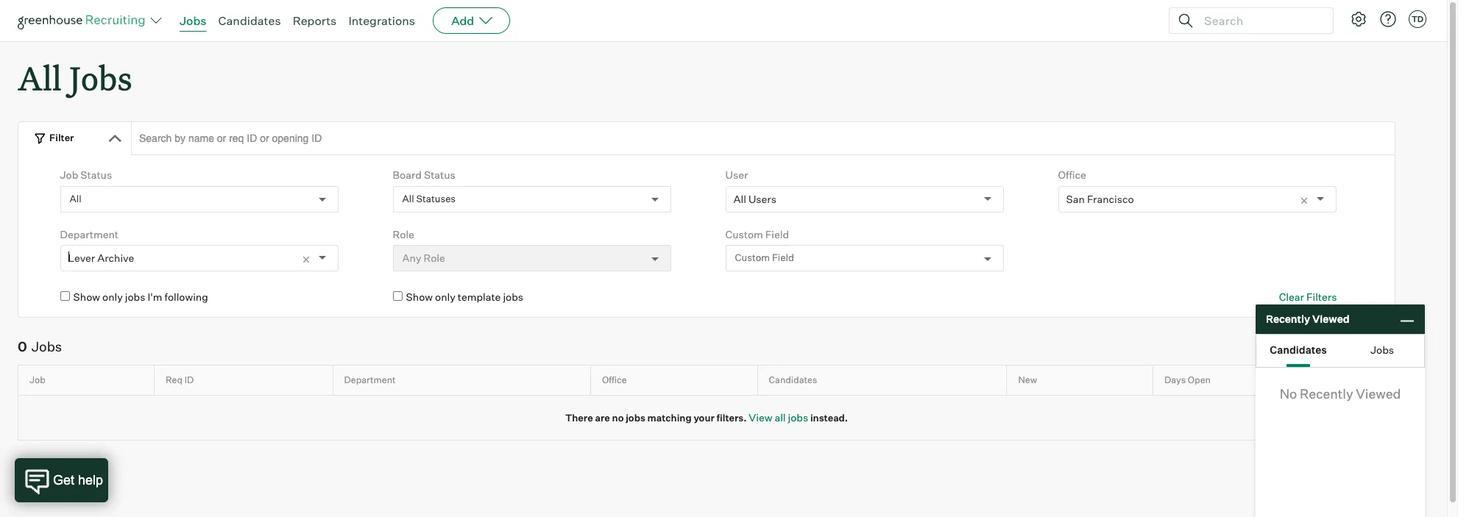 Task type: vqa. For each thing, say whether or not it's contained in the screenshot.
the Reports
yes



Task type: locate. For each thing, give the bounding box(es) containing it.
0 vertical spatial clear value element
[[1300, 187, 1318, 212]]

recently right "no"
[[1301, 386, 1354, 402]]

show right show only jobs i'm following checkbox
[[73, 291, 100, 304]]

jobs down greenhouse recruiting "image"
[[69, 56, 132, 99]]

req
[[166, 375, 183, 386]]

all left users
[[734, 193, 747, 205]]

only for jobs
[[102, 291, 123, 304]]

td
[[1412, 14, 1424, 24]]

clear value element for lever archive
[[302, 246, 319, 271]]

1 show from the left
[[73, 291, 100, 304]]

status
[[81, 169, 112, 181], [424, 169, 456, 181]]

archive
[[97, 252, 134, 265]]

all up filter
[[18, 56, 62, 99]]

1 horizontal spatial status
[[424, 169, 456, 181]]

1 vertical spatial department
[[344, 375, 396, 386]]

0 vertical spatial office
[[1059, 169, 1087, 181]]

all down board
[[403, 193, 414, 205]]

there
[[566, 412, 593, 424]]

0 vertical spatial job
[[60, 169, 78, 181]]

greenhouse recruiting image
[[18, 12, 150, 29]]

id
[[185, 375, 194, 386]]

jobs right all at bottom
[[788, 411, 809, 424]]

all statuses
[[403, 193, 456, 205]]

no recently viewed
[[1281, 386, 1402, 402]]

1 vertical spatial viewed
[[1357, 386, 1402, 402]]

0 vertical spatial custom field
[[726, 228, 790, 241]]

show right show only template jobs option
[[406, 291, 433, 304]]

1 vertical spatial recently
[[1301, 386, 1354, 402]]

office up san at the right top of the page
[[1059, 169, 1087, 181]]

no
[[612, 412, 624, 424]]

jobs inside there are no jobs matching your filters. view all jobs instead.
[[626, 412, 646, 424]]

0 vertical spatial field
[[766, 228, 790, 241]]

candidates link
[[218, 13, 281, 28]]

candidates right jobs link
[[218, 13, 281, 28]]

2 show from the left
[[406, 291, 433, 304]]

recently down clear
[[1267, 313, 1311, 326]]

jobs right no
[[626, 412, 646, 424]]

are
[[595, 412, 610, 424]]

1 horizontal spatial show
[[406, 291, 433, 304]]

1 vertical spatial job
[[29, 375, 46, 386]]

jobs right "0"
[[31, 339, 62, 355]]

1 horizontal spatial clear value element
[[1300, 187, 1318, 212]]

job
[[60, 169, 78, 181], [29, 375, 46, 386]]

clear value image
[[1300, 196, 1311, 206]]

all for all users
[[734, 193, 747, 205]]

1 vertical spatial clear value element
[[302, 246, 319, 271]]

1 status from the left
[[81, 169, 112, 181]]

show
[[73, 291, 100, 304], [406, 291, 433, 304]]

no
[[1281, 386, 1298, 402]]

0 vertical spatial viewed
[[1313, 313, 1350, 326]]

0 horizontal spatial job
[[29, 375, 46, 386]]

jobs up no recently viewed
[[1371, 344, 1395, 356]]

only left template
[[435, 291, 456, 304]]

0 horizontal spatial clear value element
[[302, 246, 319, 271]]

1 vertical spatial custom
[[735, 252, 770, 264]]

custom
[[726, 228, 764, 241], [735, 252, 770, 264]]

francisco
[[1088, 193, 1135, 205]]

field
[[766, 228, 790, 241], [772, 252, 795, 264]]

1 horizontal spatial candidates
[[769, 375, 818, 386]]

all
[[775, 411, 786, 424]]

open
[[1189, 375, 1211, 386]]

0 horizontal spatial office
[[602, 375, 627, 386]]

users
[[749, 193, 777, 205]]

0 vertical spatial custom
[[726, 228, 764, 241]]

recently
[[1267, 313, 1311, 326], [1301, 386, 1354, 402]]

custom field down all users
[[726, 228, 790, 241]]

add button
[[433, 7, 511, 34]]

all for all jobs
[[18, 56, 62, 99]]

1 horizontal spatial viewed
[[1357, 386, 1402, 402]]

all
[[18, 56, 62, 99], [734, 193, 747, 205], [70, 193, 81, 205], [403, 193, 414, 205]]

jobs
[[180, 13, 207, 28], [69, 56, 132, 99], [31, 339, 62, 355], [1371, 344, 1395, 356]]

0 horizontal spatial viewed
[[1313, 313, 1350, 326]]

1 horizontal spatial only
[[435, 291, 456, 304]]

job status
[[60, 169, 112, 181]]

only for template
[[435, 291, 456, 304]]

custom field down users
[[735, 252, 795, 264]]

candidates up all at bottom
[[769, 375, 818, 386]]

clear value element
[[1300, 187, 1318, 212], [302, 246, 319, 271]]

view
[[749, 411, 773, 424]]

viewed
[[1313, 313, 1350, 326], [1357, 386, 1402, 402]]

office up no
[[602, 375, 627, 386]]

filter
[[49, 132, 74, 144]]

1 horizontal spatial job
[[60, 169, 78, 181]]

custom field
[[726, 228, 790, 241], [735, 252, 795, 264]]

show for show only jobs i'm following
[[73, 291, 100, 304]]

job down '0 jobs'
[[29, 375, 46, 386]]

req id
[[166, 375, 194, 386]]

candidates down recently viewed
[[1271, 344, 1328, 356]]

job down filter
[[60, 169, 78, 181]]

0 horizontal spatial show
[[73, 291, 100, 304]]

0 horizontal spatial status
[[81, 169, 112, 181]]

clear value element for san francisco
[[1300, 187, 1318, 212]]

only
[[102, 291, 123, 304], [435, 291, 456, 304]]

lever archive option
[[68, 252, 134, 265]]

1 only from the left
[[102, 291, 123, 304]]

lever archive
[[68, 252, 134, 265]]

department
[[60, 228, 119, 241], [344, 375, 396, 386]]

1 vertical spatial office
[[602, 375, 627, 386]]

1 horizontal spatial department
[[344, 375, 396, 386]]

all down job status
[[70, 193, 81, 205]]

role
[[393, 228, 415, 241]]

0 horizontal spatial only
[[102, 291, 123, 304]]

2 status from the left
[[424, 169, 456, 181]]

status for job status
[[81, 169, 112, 181]]

2 only from the left
[[435, 291, 456, 304]]

2 horizontal spatial candidates
[[1271, 344, 1328, 356]]

there are no jobs matching your filters. view all jobs instead.
[[566, 411, 849, 424]]

0 horizontal spatial department
[[60, 228, 119, 241]]

clear
[[1280, 291, 1305, 304]]

office
[[1059, 169, 1087, 181], [602, 375, 627, 386]]

only down archive
[[102, 291, 123, 304]]

0 vertical spatial candidates
[[218, 13, 281, 28]]

candidates
[[218, 13, 281, 28], [1271, 344, 1328, 356], [769, 375, 818, 386]]

jobs left the i'm
[[125, 291, 145, 304]]

jobs
[[125, 291, 145, 304], [503, 291, 524, 304], [788, 411, 809, 424], [626, 412, 646, 424]]

1 vertical spatial candidates
[[1271, 344, 1328, 356]]

clear filters
[[1280, 291, 1338, 304]]

all for all
[[70, 193, 81, 205]]

integrations link
[[349, 13, 415, 28]]

tab list
[[1257, 335, 1425, 368]]

show for show only template jobs
[[406, 291, 433, 304]]

san francisco option
[[1067, 193, 1135, 205]]

board status
[[393, 169, 456, 181]]



Task type: describe. For each thing, give the bounding box(es) containing it.
jobs left the candidates link
[[180, 13, 207, 28]]

statuses
[[416, 193, 456, 205]]

status for board status
[[424, 169, 456, 181]]

td button
[[1407, 7, 1430, 31]]

Search by name or req ID or opening ID text field
[[131, 122, 1396, 156]]

lever
[[68, 252, 95, 265]]

all jobs
[[18, 56, 132, 99]]

job for job status
[[60, 169, 78, 181]]

all users
[[734, 193, 777, 205]]

0 vertical spatial department
[[60, 228, 119, 241]]

days
[[1165, 375, 1187, 386]]

jobs link
[[180, 13, 207, 28]]

reports
[[293, 13, 337, 28]]

clear filters link
[[1280, 290, 1338, 305]]

1 vertical spatial custom field
[[735, 252, 795, 264]]

user
[[726, 169, 749, 181]]

instead.
[[811, 412, 849, 424]]

2 vertical spatial candidates
[[769, 375, 818, 386]]

all users option
[[734, 193, 777, 205]]

0
[[18, 339, 27, 355]]

clear value image
[[302, 255, 312, 265]]

0 jobs
[[18, 339, 62, 355]]

reports link
[[293, 13, 337, 28]]

show only template jobs
[[406, 291, 524, 304]]

matching
[[648, 412, 692, 424]]

board
[[393, 169, 422, 181]]

integrations
[[349, 13, 415, 28]]

following
[[165, 291, 208, 304]]

Search text field
[[1201, 10, 1321, 31]]

1 vertical spatial field
[[772, 252, 795, 264]]

i'm
[[148, 291, 162, 304]]

san
[[1067, 193, 1085, 205]]

Show only jobs I'm following checkbox
[[60, 292, 70, 301]]

show only jobs i'm following
[[73, 291, 208, 304]]

all for all statuses
[[403, 193, 414, 205]]

0 horizontal spatial candidates
[[218, 13, 281, 28]]

filters
[[1307, 291, 1338, 304]]

san francisco
[[1067, 193, 1135, 205]]

recently viewed
[[1267, 313, 1350, 326]]

1 horizontal spatial office
[[1059, 169, 1087, 181]]

td button
[[1410, 10, 1427, 28]]

jobs right template
[[503, 291, 524, 304]]

your
[[694, 412, 715, 424]]

add
[[452, 13, 474, 28]]

days open
[[1165, 375, 1211, 386]]

filters.
[[717, 412, 747, 424]]

template
[[458, 291, 501, 304]]

jobs inside tab list
[[1371, 344, 1395, 356]]

job for job
[[29, 375, 46, 386]]

tab list containing candidates
[[1257, 335, 1425, 368]]

Show only template jobs checkbox
[[393, 292, 403, 301]]

configure image
[[1351, 10, 1368, 28]]

view all jobs link
[[749, 411, 809, 424]]

new
[[1019, 375, 1038, 386]]

0 vertical spatial recently
[[1267, 313, 1311, 326]]



